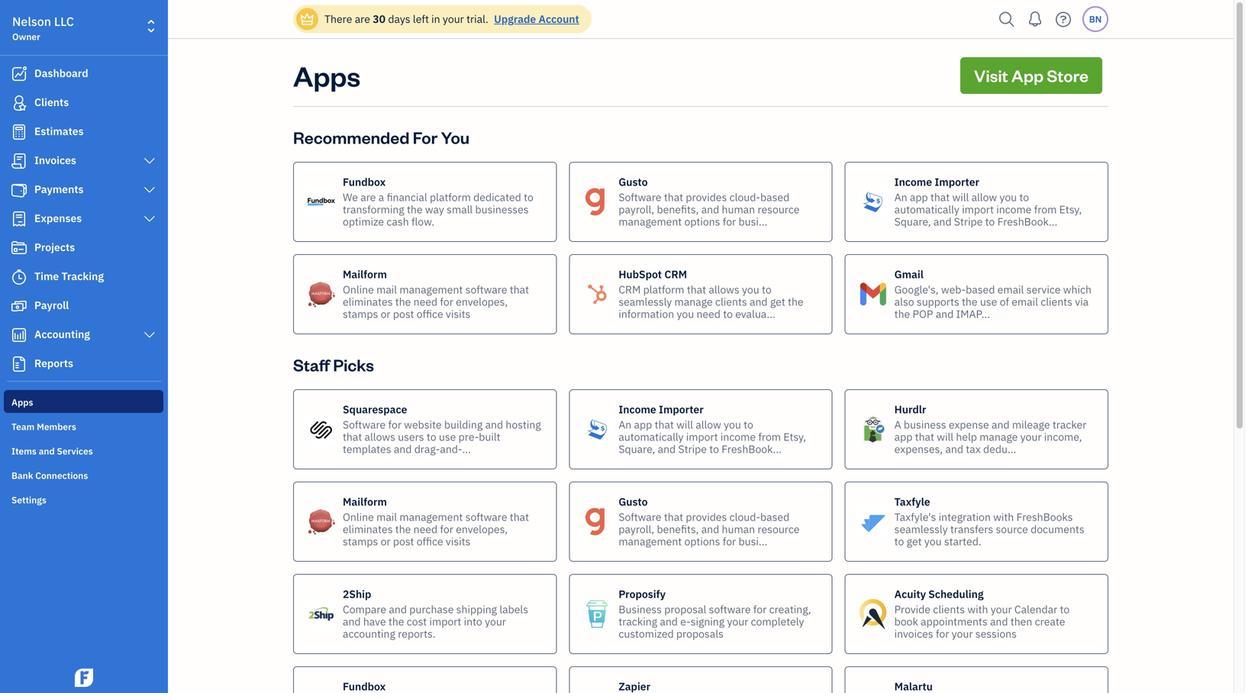 Task type: describe. For each thing, give the bounding box(es) containing it.
options for gusto image at the top left
[[685, 215, 721, 229]]

small
[[447, 202, 473, 217]]

0 horizontal spatial crm
[[619, 283, 641, 297]]

mailform for for
[[343, 267, 387, 281]]

software for gusto icon
[[619, 510, 662, 524]]

apps inside the main element
[[11, 396, 33, 409]]

dedicated
[[474, 190, 522, 204]]

chevron large down image for invoices
[[143, 155, 157, 167]]

software for staff picks
[[466, 510, 508, 524]]

squarespace image
[[306, 414, 337, 445]]

eliminates for picks
[[343, 523, 393, 537]]

need inside hubspot crm crm platform that allows you to seamlessly manage clients and get the information you need to evalua...
[[697, 307, 721, 321]]

google's,
[[895, 283, 939, 297]]

transfers
[[951, 523, 994, 537]]

crown image
[[299, 11, 315, 27]]

there
[[325, 12, 352, 26]]

post for for
[[393, 307, 414, 321]]

busi... for gusto icon
[[739, 535, 768, 549]]

0 horizontal spatial square,
[[619, 442, 656, 456]]

provides for gusto icon
[[686, 510, 727, 524]]

allows inside hubspot crm crm platform that allows you to seamlessly manage clients and get the information you need to evalua...
[[709, 283, 740, 297]]

and inside acuity scheduling provide clients with your calendar to book appointments and then create invoices for your sessions
[[991, 615, 1009, 629]]

cost
[[407, 615, 427, 629]]

acuity scheduling image
[[858, 599, 889, 630]]

clients
[[34, 95, 69, 109]]

apps link
[[4, 390, 163, 413]]

payroll link
[[4, 293, 163, 320]]

signing
[[691, 615, 725, 629]]

an for the rightmost "income importer" image
[[895, 190, 908, 204]]

services
[[57, 445, 93, 458]]

platform inside hubspot crm crm platform that allows you to seamlessly manage clients and get the information you need to evalua...
[[644, 283, 685, 297]]

30
[[373, 12, 386, 26]]

bank
[[11, 470, 33, 482]]

shipping
[[457, 603, 497, 617]]

mail for for
[[377, 283, 397, 297]]

the inside 2ship compare and purchase shipping labels and have the cost import into your accounting reports.
[[389, 615, 404, 629]]

gusto for gusto image at the top left
[[619, 175, 648, 189]]

get inside the taxfyle taxfyle's integration with freshbooks seamlessly transfers source documents to get you started.
[[907, 535, 922, 549]]

...
[[463, 442, 471, 456]]

your up "sessions"
[[991, 603, 1013, 617]]

gmail
[[895, 267, 924, 281]]

stamps for picks
[[343, 535, 378, 549]]

staff picks
[[293, 354, 374, 376]]

tax
[[967, 442, 981, 456]]

provide
[[895, 603, 931, 617]]

mileage
[[1013, 418, 1051, 432]]

your inside proposify business proposal software for creating, tracking and e-signing your completely customized proposals
[[728, 615, 749, 629]]

tracker
[[1053, 418, 1087, 432]]

fundbox image
[[306, 692, 337, 694]]

accounting link
[[4, 322, 163, 349]]

income,
[[1045, 430, 1083, 444]]

and-
[[440, 442, 463, 456]]

search image
[[995, 8, 1020, 31]]

estimates link
[[4, 118, 163, 146]]

software for gusto image at the top left
[[619, 190, 662, 204]]

proposals
[[677, 627, 724, 641]]

payments link
[[4, 176, 163, 204]]

0 vertical spatial import
[[963, 202, 995, 217]]

staff
[[293, 354, 330, 376]]

management up proposify
[[619, 535, 682, 549]]

we
[[343, 190, 358, 204]]

0 vertical spatial etsy,
[[1060, 202, 1083, 217]]

email right "of"
[[1012, 295, 1039, 309]]

visits for staff picks
[[446, 535, 471, 549]]

users
[[398, 430, 424, 444]]

clients link
[[4, 89, 163, 117]]

of
[[1000, 295, 1010, 309]]

bank connections link
[[4, 464, 163, 487]]

0 horizontal spatial importer
[[659, 403, 704, 417]]

reports
[[34, 356, 73, 370]]

clients inside "gmail google's, web-based email service which also supports the use of email clients via the pop and imap..."
[[1041, 295, 1073, 309]]

0 vertical spatial automatically
[[895, 202, 960, 217]]

sessions
[[976, 627, 1017, 641]]

visit
[[975, 65, 1009, 86]]

seamlessly inside hubspot crm crm platform that allows you to seamlessly manage clients and get the information you need to evalua...
[[619, 295, 672, 309]]

invoices link
[[4, 147, 163, 175]]

businesses
[[476, 202, 529, 217]]

hosting
[[506, 418, 541, 432]]

your right 'in'
[[443, 12, 464, 26]]

chevron large down image for accounting
[[143, 329, 157, 341]]

1 vertical spatial import
[[687, 430, 718, 444]]

squarespace
[[343, 403, 407, 417]]

via
[[1076, 295, 1089, 309]]

to inside acuity scheduling provide clients with your calendar to book appointments and then create invoices for your sessions
[[1061, 603, 1070, 617]]

manage inside hubspot crm crm platform that allows you to seamlessly manage clients and get the information you need to evalua...
[[675, 295, 713, 309]]

estimates
[[34, 124, 84, 138]]

money image
[[10, 299, 28, 314]]

dashboard link
[[4, 60, 163, 88]]

with inside the taxfyle taxfyle's integration with freshbooks seamlessly transfers source documents to get you started.
[[994, 510, 1015, 524]]

0 horizontal spatial income
[[619, 403, 657, 417]]

picks
[[333, 354, 374, 376]]

allows inside squarespace software for website building and hosting that allows users to use pre-built templates and drag-and-...
[[365, 430, 396, 444]]

1 horizontal spatial apps
[[293, 57, 361, 94]]

go to help image
[[1052, 8, 1076, 31]]

team members
[[11, 421, 76, 433]]

invoice image
[[10, 154, 28, 169]]

compare
[[343, 603, 387, 617]]

management up hubspot
[[619, 215, 682, 229]]

1 horizontal spatial income importer image
[[858, 187, 889, 217]]

0 horizontal spatial freshbook...
[[722, 442, 782, 456]]

visits for recommended for you
[[446, 307, 471, 321]]

mailform image
[[306, 279, 337, 310]]

calendar
[[1015, 603, 1058, 617]]

management down drag-
[[400, 510, 463, 524]]

provides for gusto image at the top left
[[686, 190, 727, 204]]

you
[[441, 126, 470, 148]]

gusto image
[[582, 187, 613, 217]]

upgrade
[[494, 12, 536, 26]]

projects link
[[4, 235, 163, 262]]

you inside the taxfyle taxfyle's integration with freshbooks seamlessly transfers source documents to get you started.
[[925, 535, 942, 549]]

1 horizontal spatial importer
[[935, 175, 980, 189]]

fundbox
[[343, 175, 386, 189]]

0 vertical spatial from
[[1035, 202, 1057, 217]]

proposal
[[665, 603, 707, 617]]

taxfyle image
[[858, 507, 889, 537]]

management down flow. at the top
[[400, 283, 463, 297]]

proposify business proposal software for creating, tracking and e-signing your completely customized proposals
[[619, 587, 812, 641]]

or for picks
[[381, 535, 391, 549]]

bn button
[[1083, 6, 1109, 32]]

building
[[445, 418, 483, 432]]

taxfyle's
[[895, 510, 937, 524]]

fundbox we are a financial platform dedicated to transforming the way small businesses optimize cash flow.
[[343, 175, 534, 229]]

eliminates for for
[[343, 295, 393, 309]]

days
[[388, 12, 411, 26]]

way
[[425, 202, 444, 217]]

1 vertical spatial income
[[721, 430, 756, 444]]

need for picks
[[414, 523, 438, 537]]

started.
[[945, 535, 982, 549]]

client image
[[10, 95, 28, 111]]

1 horizontal spatial stripe
[[955, 215, 983, 229]]

the inside fundbox we are a financial platform dedicated to transforming the way small businesses optimize cash flow.
[[407, 202, 423, 217]]

mailform for picks
[[343, 495, 387, 509]]

resource for gusto icon
[[758, 523, 800, 537]]

customized
[[619, 627, 674, 641]]

squarespace software for website building and hosting that allows users to use pre-built templates and drag-and-...
[[343, 403, 541, 456]]

business
[[904, 418, 947, 432]]

cloud- for gusto icon
[[730, 510, 761, 524]]

connections
[[35, 470, 88, 482]]

1 horizontal spatial income
[[895, 175, 933, 189]]

gusto for gusto icon
[[619, 495, 648, 509]]

0 vertical spatial square,
[[895, 215, 932, 229]]

0 horizontal spatial income importer image
[[582, 414, 613, 445]]

0 vertical spatial crm
[[665, 267, 688, 281]]

e-
[[681, 615, 691, 629]]

that inside squarespace software for website building and hosting that allows users to use pre-built templates and drag-and-...
[[343, 430, 362, 444]]

create
[[1036, 615, 1066, 629]]

store
[[1048, 65, 1089, 86]]

into
[[464, 615, 483, 629]]

evalua...
[[736, 307, 776, 321]]

envelopes, for staff picks
[[456, 523, 508, 537]]

payroll, for gusto image at the top left
[[619, 202, 655, 217]]

business
[[619, 603, 662, 617]]

tracking
[[62, 269, 104, 283]]

clients inside acuity scheduling provide clients with your calendar to book appointments and then create invoices for your sessions
[[934, 603, 966, 617]]

app inside hurdlr a business expense and mileage tracker app that will help manage your income, expenses, and tax dedu...
[[895, 430, 913, 444]]

nelson llc owner
[[12, 13, 74, 43]]

items and services
[[11, 445, 93, 458]]

transforming
[[343, 202, 405, 217]]

1 horizontal spatial income
[[997, 202, 1032, 217]]

payments
[[34, 182, 84, 196]]

recommended for you
[[293, 126, 470, 148]]

optimize
[[343, 215, 384, 229]]

0 horizontal spatial stripe
[[679, 442, 707, 456]]

office for picks
[[417, 535, 444, 549]]

then
[[1011, 615, 1033, 629]]

creating,
[[770, 603, 812, 617]]

notifications image
[[1024, 4, 1048, 34]]

mail for picks
[[377, 510, 397, 524]]

your left "sessions"
[[952, 627, 974, 641]]



Task type: vqa. For each thing, say whether or not it's contained in the screenshot.


Task type: locate. For each thing, give the bounding box(es) containing it.
chevron large down image inside payments link
[[143, 184, 157, 196]]

members
[[37, 421, 76, 433]]

payroll
[[34, 298, 69, 312]]

visit app store link
[[961, 57, 1103, 94]]

expense image
[[10, 212, 28, 227]]

1 visits from the top
[[446, 307, 471, 321]]

software inside squarespace software for website building and hosting that allows users to use pre-built templates and drag-and-...
[[343, 418, 386, 432]]

payroll,
[[619, 202, 655, 217], [619, 523, 655, 537]]

options up hubspot crm crm platform that allows you to seamlessly manage clients and get the information you need to evalua...
[[685, 215, 721, 229]]

0 vertical spatial use
[[981, 295, 998, 309]]

1 vertical spatial or
[[381, 535, 391, 549]]

your right the "signing"
[[728, 615, 749, 629]]

1 vertical spatial allow
[[696, 418, 722, 432]]

platform down hubspot
[[644, 283, 685, 297]]

1 stamps from the top
[[343, 307, 378, 321]]

gusto right gusto icon
[[619, 495, 648, 509]]

post for picks
[[393, 535, 414, 549]]

mailform online mail management software that eliminates the need for envelopes, stamps or post office visits
[[343, 267, 529, 321], [343, 495, 529, 549]]

provides
[[686, 190, 727, 204], [686, 510, 727, 524]]

pop
[[913, 307, 934, 321]]

need for for
[[414, 295, 438, 309]]

2 chevron large down image from the top
[[143, 329, 157, 341]]

office for for
[[417, 307, 444, 321]]

1 post from the top
[[393, 307, 414, 321]]

0 vertical spatial benefits,
[[657, 202, 699, 217]]

proposify
[[619, 587, 666, 602]]

for inside squarespace software for website building and hosting that allows users to use pre-built templates and drag-and-...
[[388, 418, 402, 432]]

0 vertical spatial software
[[619, 190, 662, 204]]

2 horizontal spatial clients
[[1041, 295, 1073, 309]]

software down squarespace
[[343, 418, 386, 432]]

0 vertical spatial gusto
[[619, 175, 648, 189]]

0 horizontal spatial clients
[[716, 295, 748, 309]]

1 office from the top
[[417, 307, 444, 321]]

0 horizontal spatial manage
[[675, 295, 713, 309]]

time
[[34, 269, 59, 283]]

2 cloud- from the top
[[730, 510, 761, 524]]

2 options from the top
[[685, 535, 721, 549]]

proposify image
[[582, 599, 613, 630]]

2ship compare and purchase shipping labels and have the cost import into your accounting reports.
[[343, 587, 529, 641]]

1 horizontal spatial crm
[[665, 267, 688, 281]]

1 vertical spatial based
[[966, 283, 996, 297]]

income importer image
[[858, 187, 889, 217], [582, 414, 613, 445]]

income
[[997, 202, 1032, 217], [721, 430, 756, 444]]

payroll, for gusto icon
[[619, 523, 655, 537]]

1 online from the top
[[343, 283, 374, 297]]

0 vertical spatial post
[[393, 307, 414, 321]]

payment image
[[10, 183, 28, 198]]

invoices
[[34, 153, 76, 167]]

eliminates right mailform image
[[343, 295, 393, 309]]

0 vertical spatial income importer an app that will allow you to automatically import income from etsy, square, and stripe to freshbook...
[[895, 175, 1083, 229]]

main element
[[0, 0, 206, 694]]

stamps
[[343, 307, 378, 321], [343, 535, 378, 549]]

eliminates right mailform icon
[[343, 523, 393, 537]]

0 vertical spatial importer
[[935, 175, 980, 189]]

2 or from the top
[[381, 535, 391, 549]]

online right mailform image
[[343, 283, 374, 297]]

0 vertical spatial income
[[997, 202, 1032, 217]]

labels
[[500, 603, 529, 617]]

gusto software that provides cloud-based payroll, benefits, and human resource management options for busi... for gusto image at the top left
[[619, 175, 800, 229]]

allows down squarespace
[[365, 430, 396, 444]]

manage right help
[[980, 430, 1019, 444]]

chevron large down image inside expenses link
[[143, 213, 157, 225]]

with down the scheduling
[[968, 603, 989, 617]]

get inside hubspot crm crm platform that allows you to seamlessly manage clients and get the information you need to evalua...
[[771, 295, 786, 309]]

2ship image
[[306, 599, 337, 630]]

2 chevron large down image from the top
[[143, 184, 157, 196]]

with right integration
[[994, 510, 1015, 524]]

pre-
[[459, 430, 479, 444]]

busi...
[[739, 215, 768, 229], [739, 535, 768, 549]]

mailform online mail management software that eliminates the need for envelopes, stamps or post office visits down drag-
[[343, 495, 529, 549]]

online
[[343, 283, 374, 297], [343, 510, 374, 524]]

0 vertical spatial allows
[[709, 283, 740, 297]]

0 vertical spatial are
[[355, 12, 370, 26]]

clients inside hubspot crm crm platform that allows you to seamlessly manage clients and get the information you need to evalua...
[[716, 295, 748, 309]]

will inside hurdlr a business expense and mileage tracker app that will help manage your income, expenses, and tax dedu...
[[937, 430, 954, 444]]

need
[[414, 295, 438, 309], [697, 307, 721, 321], [414, 523, 438, 537]]

1 cloud- from the top
[[730, 190, 761, 204]]

1 vertical spatial envelopes,
[[456, 523, 508, 537]]

or right mailform image
[[381, 307, 391, 321]]

1 horizontal spatial freshbook...
[[998, 215, 1058, 229]]

web-
[[942, 283, 966, 297]]

0 vertical spatial get
[[771, 295, 786, 309]]

to inside squarespace software for website building and hosting that allows users to use pre-built templates and drag-and-...
[[427, 430, 437, 444]]

0 horizontal spatial from
[[759, 430, 781, 444]]

benefits, for gusto icon
[[657, 523, 699, 537]]

mailform right mailform icon
[[343, 495, 387, 509]]

1 horizontal spatial square,
[[895, 215, 932, 229]]

hurdlr
[[895, 403, 927, 417]]

use left pre- on the bottom left of page
[[439, 430, 456, 444]]

0 vertical spatial eliminates
[[343, 295, 393, 309]]

email
[[998, 283, 1025, 297], [1012, 295, 1039, 309]]

1 horizontal spatial seamlessly
[[895, 523, 948, 537]]

2 vertical spatial software
[[709, 603, 751, 617]]

supports
[[917, 295, 960, 309]]

0 horizontal spatial an
[[619, 418, 632, 432]]

chevron large down image
[[143, 213, 157, 225], [143, 329, 157, 341]]

or for for
[[381, 307, 391, 321]]

1 horizontal spatial platform
[[644, 283, 685, 297]]

benefits,
[[657, 202, 699, 217], [657, 523, 699, 537]]

your left income,
[[1021, 430, 1042, 444]]

acuity
[[895, 587, 927, 602]]

2 horizontal spatial import
[[963, 202, 995, 217]]

1 vertical spatial importer
[[659, 403, 704, 417]]

stamps for for
[[343, 307, 378, 321]]

chevron large down image inside invoices link
[[143, 155, 157, 167]]

0 vertical spatial with
[[994, 510, 1015, 524]]

2 gusto from the top
[[619, 495, 648, 509]]

will
[[953, 190, 970, 204], [677, 418, 694, 432], [937, 430, 954, 444]]

0 horizontal spatial allow
[[696, 418, 722, 432]]

chevron large down image up expenses link
[[143, 184, 157, 196]]

mailform online mail management software that eliminates the need for envelopes, stamps or post office visits down flow. at the top
[[343, 267, 529, 321]]

gusto software that provides cloud-based payroll, benefits, and human resource management options for busi... for gusto icon
[[619, 495, 800, 549]]

taxfyle taxfyle's integration with freshbooks seamlessly transfers source documents to get you started.
[[895, 495, 1085, 549]]

purchase
[[410, 603, 454, 617]]

1 envelopes, from the top
[[456, 295, 508, 309]]

0 horizontal spatial platform
[[430, 190, 471, 204]]

2 vertical spatial based
[[761, 510, 790, 524]]

an for the left "income importer" image
[[619, 418, 632, 432]]

or right mailform icon
[[381, 535, 391, 549]]

0 horizontal spatial automatically
[[619, 430, 684, 444]]

use inside "gmail google's, web-based email service which also supports the use of email clients via the pop and imap..."
[[981, 295, 998, 309]]

freshbooks image
[[72, 669, 96, 688]]

2 post from the top
[[393, 535, 414, 549]]

1 human from the top
[[722, 202, 756, 217]]

0 horizontal spatial etsy,
[[784, 430, 807, 444]]

gusto right gusto image at the top left
[[619, 175, 648, 189]]

dedu...
[[984, 442, 1017, 456]]

use
[[981, 295, 998, 309], [439, 430, 456, 444]]

1 vertical spatial get
[[907, 535, 922, 549]]

hurdlr image
[[858, 414, 889, 445]]

gmail google's, web-based email service which also supports the use of email clients via the pop and imap...
[[895, 267, 1092, 321]]

2 gusto software that provides cloud-based payroll, benefits, and human resource management options for busi... from the top
[[619, 495, 800, 549]]

llc
[[54, 13, 74, 29]]

options up proposal
[[685, 535, 721, 549]]

trial.
[[467, 12, 489, 26]]

1 vertical spatial apps
[[11, 396, 33, 409]]

for inside proposify business proposal software for creating, tracking and e-signing your completely customized proposals
[[754, 603, 767, 617]]

2 vertical spatial import
[[430, 615, 462, 629]]

1 vertical spatial online
[[343, 510, 374, 524]]

1 vertical spatial automatically
[[619, 430, 684, 444]]

expense
[[949, 418, 990, 432]]

0 vertical spatial freshbook...
[[998, 215, 1058, 229]]

chevron large down image for expenses
[[143, 213, 157, 225]]

and inside hubspot crm crm platform that allows you to seamlessly manage clients and get the information you need to evalua...
[[750, 295, 768, 309]]

your
[[443, 12, 464, 26], [1021, 430, 1042, 444], [991, 603, 1013, 617], [485, 615, 506, 629], [728, 615, 749, 629], [952, 627, 974, 641]]

1 gusto software that provides cloud-based payroll, benefits, and human resource management options for busi... from the top
[[619, 175, 800, 229]]

account
[[539, 12, 580, 26]]

stamps right mailform image
[[343, 307, 378, 321]]

your inside 2ship compare and purchase shipping labels and have the cost import into your accounting reports.
[[485, 615, 506, 629]]

help
[[957, 430, 978, 444]]

that inside hurdlr a business expense and mileage tracker app that will help manage your income, expenses, and tax dedu...
[[916, 430, 935, 444]]

0 vertical spatial seamlessly
[[619, 295, 672, 309]]

2 office from the top
[[417, 535, 444, 549]]

1 vertical spatial mailform online mail management software that eliminates the need for envelopes, stamps or post office visits
[[343, 495, 529, 549]]

online for for
[[343, 283, 374, 297]]

dashboard image
[[10, 66, 28, 82]]

1 vertical spatial allows
[[365, 430, 396, 444]]

import inside 2ship compare and purchase shipping labels and have the cost import into your accounting reports.
[[430, 615, 462, 629]]

use left "of"
[[981, 295, 998, 309]]

stamps right mailform icon
[[343, 535, 378, 549]]

email left 'service'
[[998, 283, 1025, 297]]

the
[[407, 202, 423, 217], [396, 295, 411, 309], [788, 295, 804, 309], [962, 295, 978, 309], [895, 307, 911, 321], [396, 523, 411, 537], [389, 615, 404, 629]]

seamlessly down taxfyle
[[895, 523, 948, 537]]

1 vertical spatial use
[[439, 430, 456, 444]]

website
[[404, 418, 442, 432]]

mail right mailform icon
[[377, 510, 397, 524]]

project image
[[10, 241, 28, 256]]

software for recommended for you
[[466, 283, 508, 297]]

mailform online mail management software that eliminates the need for envelopes, stamps or post office visits for picks
[[343, 495, 529, 549]]

0 vertical spatial software
[[466, 283, 508, 297]]

and inside the main element
[[39, 445, 55, 458]]

apps up team
[[11, 396, 33, 409]]

timer image
[[10, 270, 28, 285]]

options for gusto icon
[[685, 535, 721, 549]]

platform up flow. at the top
[[430, 190, 471, 204]]

chevron large down image inside 'accounting' link
[[143, 329, 157, 341]]

imap...
[[957, 307, 991, 321]]

1 horizontal spatial manage
[[980, 430, 1019, 444]]

1 gusto from the top
[[619, 175, 648, 189]]

1 or from the top
[[381, 307, 391, 321]]

that inside hubspot crm crm platform that allows you to seamlessly manage clients and get the information you need to evalua...
[[687, 283, 707, 297]]

nelson
[[12, 13, 51, 29]]

automatically
[[895, 202, 960, 217], [619, 430, 684, 444]]

1 horizontal spatial import
[[687, 430, 718, 444]]

items and services link
[[4, 439, 163, 462]]

1 vertical spatial crm
[[619, 283, 641, 297]]

1 vertical spatial mail
[[377, 510, 397, 524]]

1 vertical spatial income
[[619, 403, 657, 417]]

cloud- for gusto image at the top left
[[730, 190, 761, 204]]

chevron large down image down payroll link
[[143, 329, 157, 341]]

benefits, up hubspot
[[657, 202, 699, 217]]

templates
[[343, 442, 392, 456]]

1 vertical spatial manage
[[980, 430, 1019, 444]]

0 vertical spatial manage
[[675, 295, 713, 309]]

2 mail from the top
[[377, 510, 397, 524]]

1 vertical spatial freshbook...
[[722, 442, 782, 456]]

platform inside fundbox we are a financial platform dedicated to transforming the way small businesses optimize cash flow.
[[430, 190, 471, 204]]

are left 30 on the left top of page
[[355, 12, 370, 26]]

0 vertical spatial busi...
[[739, 215, 768, 229]]

drag-
[[415, 442, 440, 456]]

1 horizontal spatial allow
[[972, 190, 998, 204]]

1 provides from the top
[[686, 190, 727, 204]]

and inside proposify business proposal software for creating, tracking and e-signing your completely customized proposals
[[660, 615, 678, 629]]

chevron large down image up projects link
[[143, 213, 157, 225]]

are
[[355, 12, 370, 26], [361, 190, 376, 204]]

2 online from the top
[[343, 510, 374, 524]]

1 resource from the top
[[758, 202, 800, 217]]

to inside fundbox we are a financial platform dedicated to transforming the way small businesses optimize cash flow.
[[524, 190, 534, 204]]

0 vertical spatial stamps
[[343, 307, 378, 321]]

resource for gusto image at the top left
[[758, 202, 800, 217]]

0 vertical spatial human
[[722, 202, 756, 217]]

report image
[[10, 357, 28, 372]]

2 eliminates from the top
[[343, 523, 393, 537]]

1 vertical spatial human
[[722, 523, 756, 537]]

0 vertical spatial allow
[[972, 190, 998, 204]]

0 vertical spatial chevron large down image
[[143, 155, 157, 167]]

1 vertical spatial gusto software that provides cloud-based payroll, benefits, and human resource management options for busi...
[[619, 495, 800, 549]]

expenses link
[[4, 205, 163, 233]]

and inside "gmail google's, web-based email service which also supports the use of email clients via the pop and imap..."
[[936, 307, 954, 321]]

software for the squarespace 'image'
[[343, 418, 386, 432]]

chevron large down image up payments link
[[143, 155, 157, 167]]

1 vertical spatial post
[[393, 535, 414, 549]]

resource
[[758, 202, 800, 217], [758, 523, 800, 537]]

1 mailform from the top
[[343, 267, 387, 281]]

there are 30 days left in your trial. upgrade account
[[325, 12, 580, 26]]

1 horizontal spatial automatically
[[895, 202, 960, 217]]

human for gusto image at the top left
[[722, 202, 756, 217]]

0 horizontal spatial allows
[[365, 430, 396, 444]]

your right into
[[485, 615, 506, 629]]

also
[[895, 295, 915, 309]]

2 busi... from the top
[[739, 535, 768, 549]]

1 vertical spatial are
[[361, 190, 376, 204]]

tracking
[[619, 615, 658, 629]]

chevron large down image for payments
[[143, 184, 157, 196]]

1 mail from the top
[[377, 283, 397, 297]]

0 vertical spatial apps
[[293, 57, 361, 94]]

1 vertical spatial seamlessly
[[895, 523, 948, 537]]

mailform image
[[306, 507, 337, 537]]

online for picks
[[343, 510, 374, 524]]

1 vertical spatial payroll,
[[619, 523, 655, 537]]

the inside hubspot crm crm platform that allows you to seamlessly manage clients and get the information you need to evalua...
[[788, 295, 804, 309]]

cash
[[387, 215, 409, 229]]

0 vertical spatial based
[[761, 190, 790, 204]]

0 horizontal spatial seamlessly
[[619, 295, 672, 309]]

mail
[[377, 283, 397, 297], [377, 510, 397, 524]]

allows
[[709, 283, 740, 297], [365, 430, 396, 444]]

fundbox image
[[306, 187, 337, 217]]

software right gusto image at the top left
[[619, 190, 662, 204]]

your inside hurdlr a business expense and mileage tracker app that will help manage your income, expenses, and tax dedu...
[[1021, 430, 1042, 444]]

0 horizontal spatial apps
[[11, 396, 33, 409]]

0 horizontal spatial use
[[439, 430, 456, 444]]

envelopes, for recommended for you
[[456, 295, 508, 309]]

1 vertical spatial office
[[417, 535, 444, 549]]

time tracking
[[34, 269, 104, 283]]

owner
[[12, 31, 40, 43]]

completely
[[751, 615, 805, 629]]

with inside acuity scheduling provide clients with your calendar to book appointments and then create invoices for your sessions
[[968, 603, 989, 617]]

payroll, right gusto image at the top left
[[619, 202, 655, 217]]

malartu image
[[858, 692, 889, 694]]

apps
[[293, 57, 361, 94], [11, 396, 33, 409]]

seamlessly down hubspot
[[619, 295, 672, 309]]

0 vertical spatial mailform online mail management software that eliminates the need for envelopes, stamps or post office visits
[[343, 267, 529, 321]]

based
[[761, 190, 790, 204], [966, 283, 996, 297], [761, 510, 790, 524]]

appointments
[[921, 615, 988, 629]]

clients
[[716, 295, 748, 309], [1041, 295, 1073, 309], [934, 603, 966, 617]]

1 vertical spatial gusto
[[619, 495, 648, 509]]

1 vertical spatial resource
[[758, 523, 800, 537]]

crm right hubspot
[[665, 267, 688, 281]]

2 mailform online mail management software that eliminates the need for envelopes, stamps or post office visits from the top
[[343, 495, 529, 549]]

2 mailform from the top
[[343, 495, 387, 509]]

gmail image
[[858, 279, 889, 310]]

1 payroll, from the top
[[619, 202, 655, 217]]

based for gusto image at the top left
[[761, 190, 790, 204]]

1 eliminates from the top
[[343, 295, 393, 309]]

chart image
[[10, 328, 28, 343]]

expenses,
[[895, 442, 943, 456]]

based inside "gmail google's, web-based email service which also supports the use of email clients via the pop and imap..."
[[966, 283, 996, 297]]

0 vertical spatial visits
[[446, 307, 471, 321]]

0 vertical spatial gusto software that provides cloud-based payroll, benefits, and human resource management options for busi...
[[619, 175, 800, 229]]

2 stamps from the top
[[343, 535, 378, 549]]

seamlessly inside the taxfyle taxfyle's integration with freshbooks seamlessly transfers source documents to get you started.
[[895, 523, 948, 537]]

mailform online mail management software that eliminates the need for envelopes, stamps or post office visits for for
[[343, 267, 529, 321]]

mail right mailform image
[[377, 283, 397, 297]]

2 resource from the top
[[758, 523, 800, 537]]

0 vertical spatial cloud-
[[730, 190, 761, 204]]

based for gusto icon
[[761, 510, 790, 524]]

get
[[771, 295, 786, 309], [907, 535, 922, 549]]

2 visits from the top
[[446, 535, 471, 549]]

acuity scheduling provide clients with your calendar to book appointments and then create invoices for your sessions
[[895, 587, 1070, 641]]

manage inside hurdlr a business expense and mileage tracker app that will help manage your income, expenses, and tax dedu...
[[980, 430, 1019, 444]]

human for gusto icon
[[722, 523, 756, 537]]

with
[[994, 510, 1015, 524], [968, 603, 989, 617]]

software right gusto icon
[[619, 510, 662, 524]]

are inside fundbox we are a financial platform dedicated to transforming the way small businesses optimize cash flow.
[[361, 190, 376, 204]]

mailform right mailform image
[[343, 267, 387, 281]]

use inside squarespace software for website building and hosting that allows users to use pre-built templates and drag-and-...
[[439, 430, 456, 444]]

0 vertical spatial income importer image
[[858, 187, 889, 217]]

1 options from the top
[[685, 215, 721, 229]]

documents
[[1031, 523, 1085, 537]]

app
[[910, 190, 929, 204], [634, 418, 653, 432], [895, 430, 913, 444]]

2 human from the top
[[722, 523, 756, 537]]

for inside acuity scheduling provide clients with your calendar to book appointments and then create invoices for your sessions
[[936, 627, 950, 641]]

source
[[996, 523, 1029, 537]]

dashboard
[[34, 66, 88, 80]]

gusto software that provides cloud-based payroll, benefits, and human resource management options for busi...
[[619, 175, 800, 229], [619, 495, 800, 549]]

chevron large down image
[[143, 155, 157, 167], [143, 184, 157, 196]]

2 payroll, from the top
[[619, 523, 655, 537]]

busi... for gusto image at the top left
[[739, 215, 768, 229]]

1 mailform online mail management software that eliminates the need for envelopes, stamps or post office visits from the top
[[343, 267, 529, 321]]

1 vertical spatial benefits,
[[657, 523, 699, 537]]

allows up evalua...
[[709, 283, 740, 297]]

payroll, right gusto icon
[[619, 523, 655, 537]]

0 vertical spatial online
[[343, 283, 374, 297]]

platform
[[430, 190, 471, 204], [644, 283, 685, 297]]

apps down there
[[293, 57, 361, 94]]

1 vertical spatial etsy,
[[784, 430, 807, 444]]

1 vertical spatial income importer image
[[582, 414, 613, 445]]

are left a at the top of the page
[[361, 190, 376, 204]]

1 busi... from the top
[[739, 215, 768, 229]]

1 benefits, from the top
[[657, 202, 699, 217]]

0 vertical spatial chevron large down image
[[143, 213, 157, 225]]

software inside proposify business proposal software for creating, tracking and e-signing your completely customized proposals
[[709, 603, 751, 617]]

gusto image
[[582, 507, 613, 537]]

benefits, up proposify
[[657, 523, 699, 537]]

have
[[364, 615, 386, 629]]

1 chevron large down image from the top
[[143, 155, 157, 167]]

left
[[413, 12, 429, 26]]

1 vertical spatial income importer an app that will allow you to automatically import income from etsy, square, and stripe to freshbook...
[[619, 403, 807, 456]]

2 envelopes, from the top
[[456, 523, 508, 537]]

1 chevron large down image from the top
[[143, 213, 157, 225]]

estimate image
[[10, 125, 28, 140]]

hubspot crm crm platform that allows you to seamlessly manage clients and get the information you need to evalua...
[[619, 267, 804, 321]]

1 vertical spatial mailform
[[343, 495, 387, 509]]

benefits, for gusto image at the top left
[[657, 202, 699, 217]]

team
[[11, 421, 35, 433]]

2 benefits, from the top
[[657, 523, 699, 537]]

online right mailform icon
[[343, 510, 374, 524]]

1 vertical spatial an
[[619, 418, 632, 432]]

0 horizontal spatial with
[[968, 603, 989, 617]]

2 provides from the top
[[686, 510, 727, 524]]

to inside the taxfyle taxfyle's integration with freshbooks seamlessly transfers source documents to get you started.
[[895, 535, 905, 549]]

crm down hubspot
[[619, 283, 641, 297]]

hubspot crm image
[[582, 279, 613, 310]]

manage right information
[[675, 295, 713, 309]]

you
[[1000, 190, 1018, 204], [743, 283, 760, 297], [677, 307, 695, 321], [724, 418, 742, 432], [925, 535, 942, 549]]



